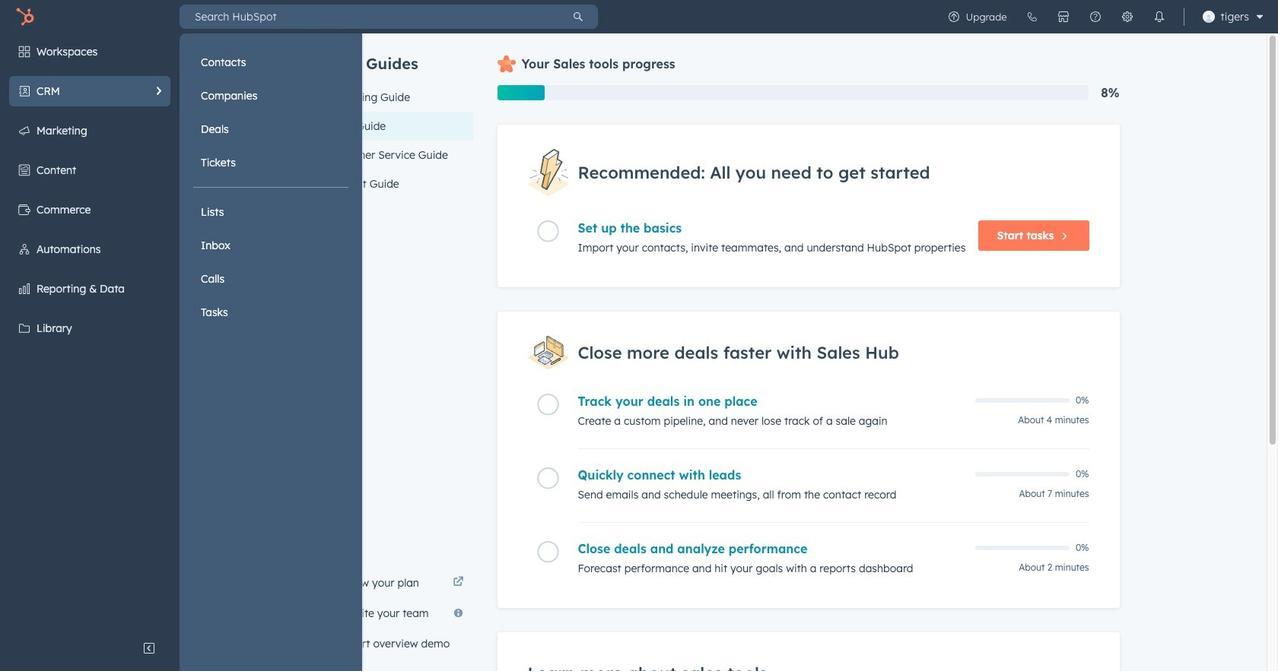 Task type: locate. For each thing, give the bounding box(es) containing it.
1 link opens in a new window image from the top
[[453, 574, 464, 593]]

user guides element
[[318, 33, 473, 199]]

progress bar
[[497, 85, 545, 100]]

link opens in a new window image
[[453, 574, 464, 593], [453, 578, 464, 589]]

2 link opens in a new window image from the top
[[453, 578, 464, 589]]

marketplaces image
[[1057, 11, 1070, 23]]

menu
[[938, 0, 1269, 33], [0, 33, 362, 672], [193, 47, 348, 328]]



Task type: vqa. For each thing, say whether or not it's contained in the screenshot.
'Review best practices and FAQs' button
no



Task type: describe. For each thing, give the bounding box(es) containing it.
settings image
[[1121, 11, 1133, 23]]

notifications image
[[1153, 11, 1165, 23]]

Search HubSpot search field
[[180, 5, 559, 29]]

howard n/a image
[[1203, 11, 1215, 23]]

help image
[[1089, 11, 1101, 23]]



